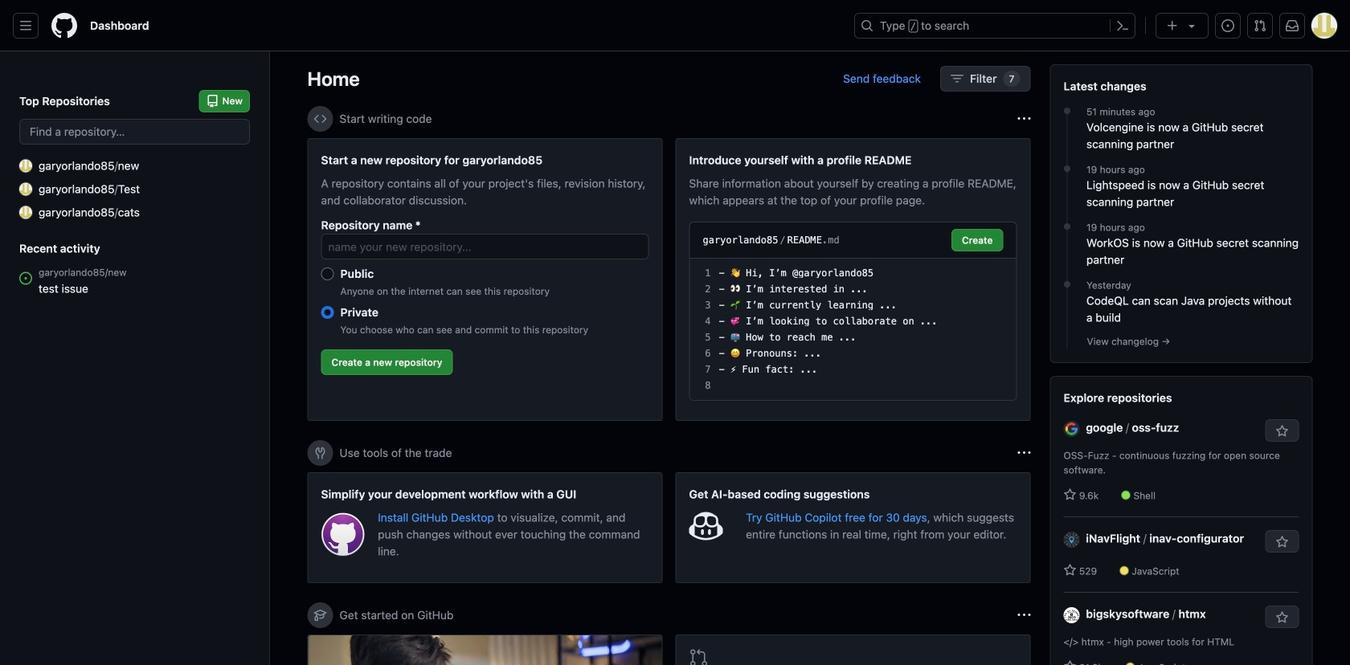 Task type: vqa. For each thing, say whether or not it's contained in the screenshot.
try at the right top of the page
no



Task type: locate. For each thing, give the bounding box(es) containing it.
1 vertical spatial dot fill image
[[1061, 162, 1074, 175]]

dot fill image
[[1061, 220, 1074, 233], [1061, 278, 1074, 291]]

star image
[[1064, 661, 1077, 666]]

2 dot fill image from the top
[[1061, 162, 1074, 175]]

2 star image from the top
[[1064, 564, 1077, 577]]

what is github? element
[[307, 635, 663, 666]]

1 star this repository image from the top
[[1276, 425, 1289, 438]]

0 vertical spatial dot fill image
[[1061, 220, 1074, 233]]

why am i seeing this? image
[[1018, 113, 1031, 125], [1018, 447, 1031, 460]]

2 why am i seeing this? image from the top
[[1018, 447, 1031, 460]]

star this repository image
[[1276, 425, 1289, 438], [1276, 536, 1289, 549]]

1 vertical spatial why am i seeing this? image
[[1018, 447, 1031, 460]]

dot fill image
[[1061, 104, 1074, 117], [1061, 162, 1074, 175]]

star image down @inavflight profile image
[[1064, 564, 1077, 577]]

what is github? image
[[308, 636, 662, 666]]

None submit
[[952, 229, 1004, 252]]

0 vertical spatial dot fill image
[[1061, 104, 1074, 117]]

new image
[[19, 160, 32, 172]]

name your new repository... text field
[[321, 234, 649, 260]]

git pull request image
[[689, 649, 709, 666]]

1 vertical spatial star this repository image
[[1276, 536, 1289, 549]]

0 vertical spatial star this repository image
[[1276, 425, 1289, 438]]

@bigskysoftware profile image
[[1064, 608, 1080, 624]]

2 dot fill image from the top
[[1061, 278, 1074, 291]]

start a new repository element
[[307, 138, 663, 421]]

plus image
[[1166, 19, 1179, 32]]

github desktop image
[[321, 513, 365, 557]]

0 vertical spatial star image
[[1064, 489, 1077, 502]]

1 vertical spatial star image
[[1064, 564, 1077, 577]]

filter image
[[951, 72, 964, 85]]

star image up @inavflight profile image
[[1064, 489, 1077, 502]]

1 dot fill image from the top
[[1061, 104, 1074, 117]]

@google profile image
[[1064, 421, 1080, 437]]

why am i seeing this? image for get ai-based coding suggestions element
[[1018, 447, 1031, 460]]

simplify your development workflow with a gui element
[[307, 473, 663, 584]]

0 vertical spatial why am i seeing this? image
[[1018, 113, 1031, 125]]

None radio
[[321, 268, 334, 281], [321, 306, 334, 319], [321, 268, 334, 281], [321, 306, 334, 319]]

none submit inside introduce yourself with a profile readme element
[[952, 229, 1004, 252]]

explore element
[[1050, 64, 1313, 666]]

open issue image
[[19, 272, 32, 285]]

test image
[[19, 183, 32, 196]]

1 vertical spatial dot fill image
[[1061, 278, 1074, 291]]

cats image
[[19, 206, 32, 219]]

star image
[[1064, 489, 1077, 502], [1064, 564, 1077, 577]]

issue opened image
[[1222, 19, 1235, 32]]

tools image
[[314, 447, 327, 460]]

introduce yourself with a profile readme element
[[676, 138, 1031, 421]]

1 why am i seeing this? image from the top
[[1018, 113, 1031, 125]]

command palette image
[[1117, 19, 1129, 32]]

star this repository image
[[1276, 612, 1289, 625]]

2 star this repository image from the top
[[1276, 536, 1289, 549]]



Task type: describe. For each thing, give the bounding box(es) containing it.
code image
[[314, 113, 327, 125]]

@inavflight profile image
[[1064, 532, 1080, 548]]

1 dot fill image from the top
[[1061, 220, 1074, 233]]

star this repository image for "@google profile" icon
[[1276, 425, 1289, 438]]

star this repository image for @inavflight profile image
[[1276, 536, 1289, 549]]

triangle down image
[[1186, 19, 1199, 32]]

Find a repository… text field
[[19, 119, 250, 145]]

get ai-based coding suggestions element
[[676, 473, 1031, 584]]

why am i seeing this? image for introduce yourself with a profile readme element
[[1018, 113, 1031, 125]]

mortar board image
[[314, 609, 327, 622]]

why am i seeing this? image
[[1018, 609, 1031, 622]]

homepage image
[[51, 13, 77, 39]]

1 star image from the top
[[1064, 489, 1077, 502]]

Top Repositories search field
[[19, 119, 250, 145]]

explore repositories navigation
[[1050, 376, 1313, 666]]

notifications image
[[1286, 19, 1299, 32]]

git pull request image
[[1254, 19, 1267, 32]]



